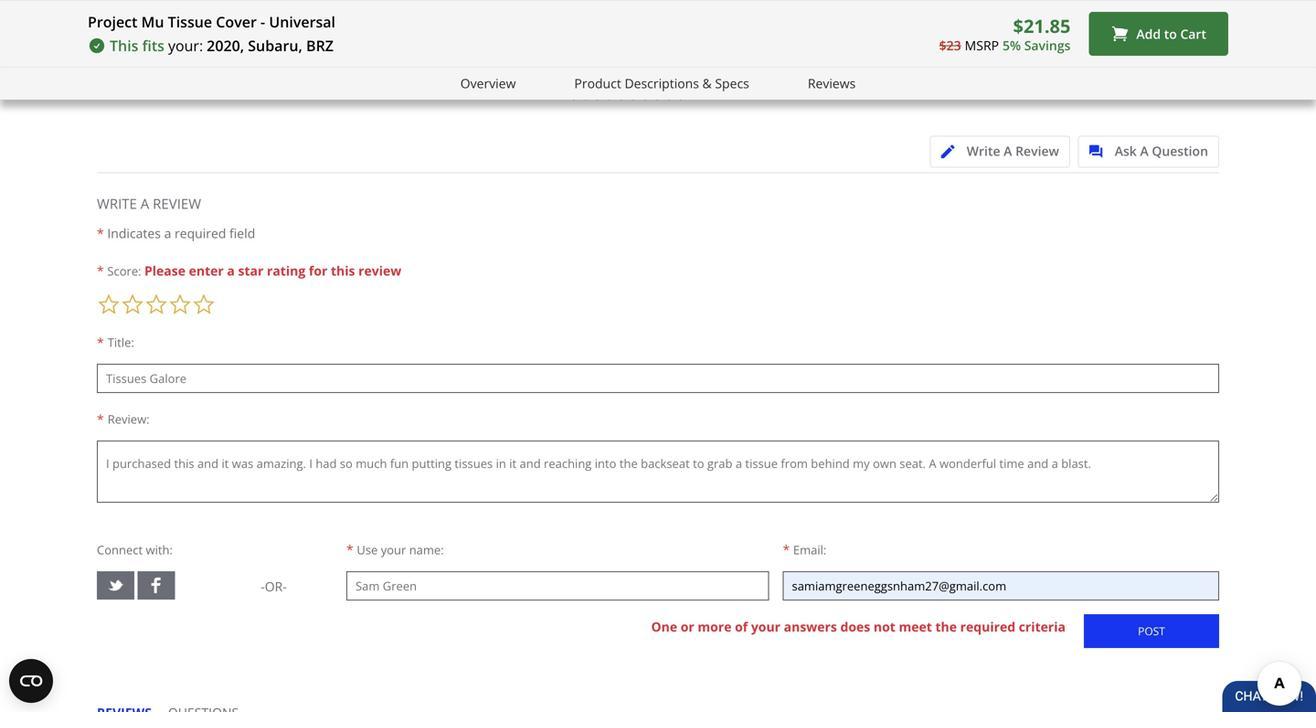 Task type: describe. For each thing, give the bounding box(es) containing it.
score 3 radio
[[144, 292, 168, 316]]

connect with twitter image
[[107, 577, 124, 594]]

more
[[698, 618, 732, 635]]

a for write
[[141, 194, 149, 213]]

- inside write a review tab panel
[[261, 578, 265, 595]]

product descriptions & specs link
[[575, 73, 750, 94]]

powered by link
[[1123, 29, 1229, 52]]

or-
[[265, 578, 287, 595]]

* score: please enter a star rating for this review
[[97, 262, 402, 279]]

not
[[874, 618, 896, 635]]

to
[[1164, 25, 1177, 42]]

write no frame image
[[941, 145, 964, 159]]

* for * use your name:
[[346, 541, 354, 558]]

* indicates a required field
[[97, 224, 255, 242]]

ask
[[1115, 142, 1137, 159]]

score:
[[107, 263, 141, 279]]

connect
[[97, 542, 143, 558]]

0 horizontal spatial reviews
[[701, 82, 749, 100]]

* use your name:
[[346, 541, 444, 558]]

specs
[[715, 75, 750, 92]]

ask a question button
[[1078, 136, 1220, 168]]

* for * indicates a required field
[[97, 224, 104, 242]]

* title:
[[97, 334, 134, 351]]

none button inside write a review tab panel
[[1084, 614, 1220, 648]]

1 horizontal spatial reviews
[[808, 75, 856, 92]]

this
[[110, 36, 138, 55]]

question
[[1152, 142, 1209, 159]]

* for * title:
[[97, 334, 104, 351]]

review
[[1016, 142, 1060, 159]]

email:
[[793, 542, 827, 558]]

dialog image
[[1089, 145, 1112, 159]]

&
[[703, 75, 712, 92]]

one or more of your answers does not meet the required criteria alert
[[651, 618, 1066, 635]]

write a review tab panel
[[97, 172, 1220, 673]]

score 4 radio
[[168, 292, 192, 316]]

answers
[[784, 618, 837, 635]]

fits
[[142, 36, 165, 55]]

add to cart button
[[1089, 12, 1229, 56]]

please
[[144, 262, 186, 279]]

star
[[238, 262, 264, 279]]

1 horizontal spatial a
[[227, 262, 235, 279]]

one
[[651, 618, 678, 635]]

the
[[936, 618, 957, 635]]

* for * review:
[[97, 410, 104, 428]]

this fits your: 2020, subaru, brz
[[110, 36, 334, 55]]

savings
[[1025, 36, 1071, 54]]

by
[[1179, 29, 1193, 47]]

universal
[[269, 12, 336, 32]]

* for * email:
[[783, 541, 790, 558]]

a for write
[[1004, 142, 1012, 159]]

powered
[[1123, 29, 1176, 47]]

enter
[[189, 262, 224, 279]]

use
[[357, 542, 378, 558]]

write a review button
[[930, 136, 1071, 168]]

please enter a star rating for this review alert
[[144, 262, 402, 279]]

connect with facebook image
[[148, 577, 165, 594]]

cover
[[216, 12, 257, 32]]

of
[[735, 618, 748, 635]]

msrp
[[965, 36, 999, 54]]

score 1 radio
[[97, 292, 121, 316]]

score 2 radio
[[121, 292, 144, 316]]

product
[[575, 75, 622, 92]]

0 reviews
[[690, 82, 749, 100]]

Title: field
[[97, 364, 1220, 393]]

Email: field
[[783, 571, 1220, 601]]

tissue
[[168, 12, 212, 32]]



Task type: vqa. For each thing, say whether or not it's contained in the screenshot.
Googlepay image
no



Task type: locate. For each thing, give the bounding box(es) containing it.
this
[[331, 262, 355, 279]]

write
[[97, 194, 137, 213]]

meet
[[899, 618, 932, 635]]

1 vertical spatial a
[[227, 262, 235, 279]]

*
[[97, 224, 104, 242], [97, 262, 104, 279], [97, 334, 104, 351], [97, 410, 104, 428], [346, 541, 354, 558], [783, 541, 790, 558]]

write a review
[[967, 142, 1060, 159]]

0 horizontal spatial your
[[381, 542, 406, 558]]

score 5 radio
[[192, 292, 216, 316]]

write a review
[[97, 194, 201, 213]]

your right of
[[751, 618, 781, 635]]

write
[[967, 142, 1001, 159]]

0 vertical spatial required
[[175, 224, 226, 242]]

1 vertical spatial your
[[751, 618, 781, 635]]

a
[[164, 224, 171, 242], [227, 262, 235, 279]]

mu
[[141, 12, 164, 32]]

for
[[309, 262, 328, 279]]

one or more of your answers does not meet the required criteria
[[651, 618, 1066, 635]]

or
[[681, 618, 695, 635]]

None button
[[1084, 614, 1220, 648]]

* left the review:
[[97, 410, 104, 428]]

a inside tab panel
[[141, 194, 149, 213]]

2020,
[[207, 36, 244, 55]]

-
[[261, 12, 265, 32], [261, 578, 265, 595]]

$23
[[940, 36, 961, 54]]

2 horizontal spatial a
[[1140, 142, 1149, 159]]

with:
[[146, 542, 173, 558]]

project mu tissue cover - universal
[[88, 12, 336, 32]]

a right 'ask' at the top right of the page
[[1140, 142, 1149, 159]]

review:
[[108, 411, 150, 427]]

1 horizontal spatial required
[[961, 618, 1016, 635]]

* review:
[[97, 410, 150, 428]]

Use your name: field
[[346, 571, 769, 601]]

criteria
[[1019, 618, 1066, 635]]

connect with:
[[97, 542, 173, 558]]

required
[[175, 224, 226, 242], [961, 618, 1016, 635]]

0 vertical spatial your
[[381, 542, 406, 558]]

0 vertical spatial -
[[261, 12, 265, 32]]

a left star
[[227, 262, 235, 279]]

powered by
[[1123, 29, 1197, 47]]

open widget image
[[9, 659, 53, 703]]

brz
[[306, 36, 334, 55]]

reviews link
[[808, 73, 856, 94]]

title:
[[108, 334, 134, 350]]

required right the
[[961, 618, 1016, 635]]

1 vertical spatial required
[[961, 618, 1016, 635]]

your inside "* use your name:"
[[381, 542, 406, 558]]

name:
[[409, 542, 444, 558]]

5%
[[1003, 36, 1021, 54]]

0 horizontal spatial a
[[141, 194, 149, 213]]

0 horizontal spatial required
[[175, 224, 226, 242]]

add
[[1137, 25, 1161, 42]]

overview link
[[461, 73, 516, 94]]

1 vertical spatial -
[[261, 578, 265, 595]]

1 horizontal spatial your
[[751, 618, 781, 635]]

* left title:
[[97, 334, 104, 351]]

* left use on the left bottom of the page
[[346, 541, 354, 558]]

product descriptions & specs
[[575, 75, 750, 92]]

a right write
[[141, 194, 149, 213]]

required down review
[[175, 224, 226, 242]]

a
[[1004, 142, 1012, 159], [1140, 142, 1149, 159], [141, 194, 149, 213]]

a down review
[[164, 224, 171, 242]]

your right use on the left bottom of the page
[[381, 542, 406, 558]]

Review: text field
[[97, 441, 1220, 503]]

* email:
[[783, 541, 827, 558]]

does
[[841, 618, 871, 635]]

a for ask
[[1140, 142, 1149, 159]]

field
[[230, 224, 255, 242]]

tab list
[[97, 704, 255, 712]]

-or-
[[261, 578, 287, 595]]

overview
[[461, 75, 516, 92]]

0
[[690, 82, 697, 100]]

a right write on the right top of the page
[[1004, 142, 1012, 159]]

rating
[[267, 262, 306, 279]]

1 - from the top
[[261, 12, 265, 32]]

descriptions
[[625, 75, 699, 92]]

$21.85 $23 msrp 5% savings
[[940, 13, 1071, 54]]

* for * score: please enter a star rating for this review
[[97, 262, 104, 279]]

ask a question
[[1115, 142, 1209, 159]]

your:
[[168, 36, 203, 55]]

project
[[88, 12, 138, 32]]

cart
[[1181, 25, 1207, 42]]

1 horizontal spatial a
[[1004, 142, 1012, 159]]

* left indicates
[[97, 224, 104, 242]]

0 vertical spatial a
[[164, 224, 171, 242]]

2 - from the top
[[261, 578, 265, 595]]

* left email:
[[783, 541, 790, 558]]

review
[[153, 194, 201, 213]]

add to cart
[[1137, 25, 1207, 42]]

* left score:
[[97, 262, 104, 279]]

your
[[381, 542, 406, 558], [751, 618, 781, 635]]

0 horizontal spatial a
[[164, 224, 171, 242]]

indicates
[[107, 224, 161, 242]]

subaru,
[[248, 36, 302, 55]]

$21.85
[[1013, 13, 1071, 38]]

review
[[358, 262, 402, 279]]

reviews
[[808, 75, 856, 92], [701, 82, 749, 100]]



